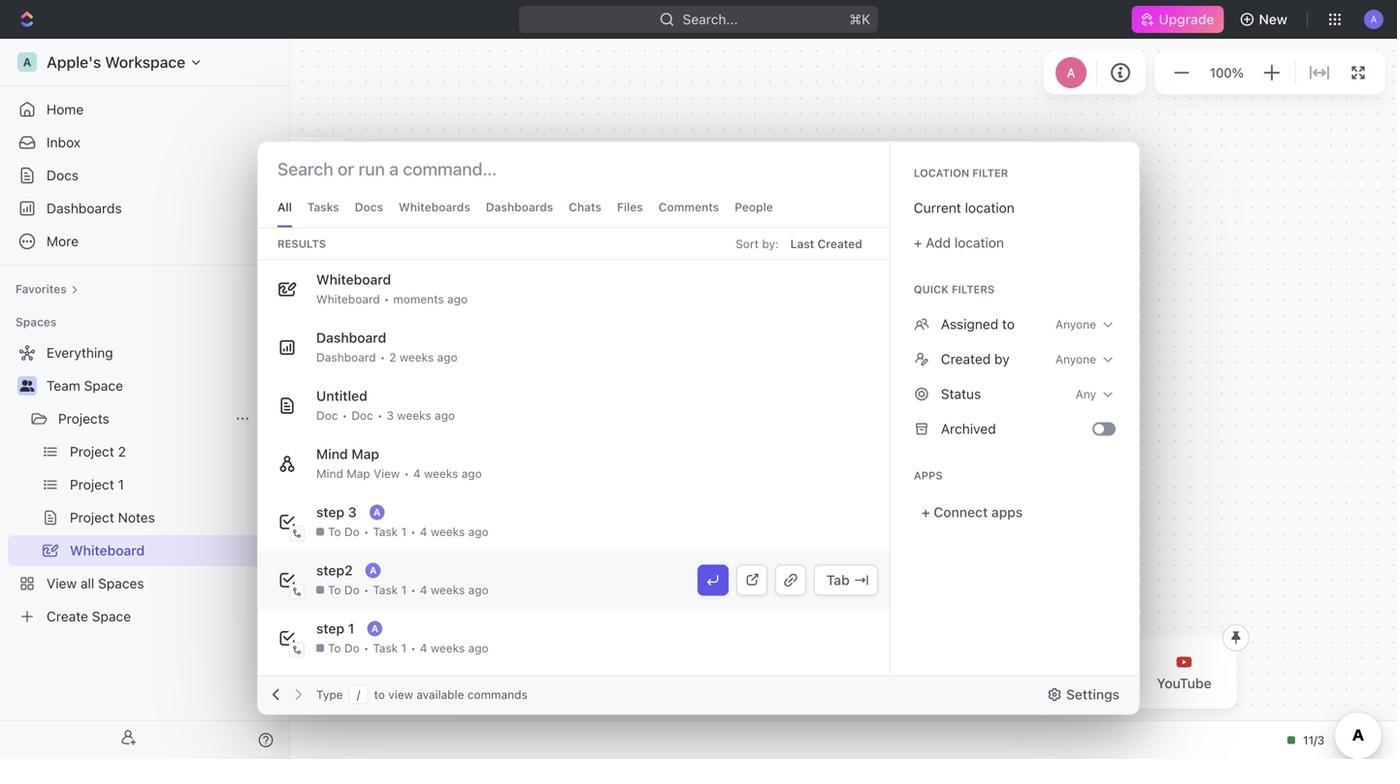 Task type: locate. For each thing, give the bounding box(es) containing it.
2 to do from the top
[[328, 584, 360, 597]]

0 vertical spatial do
[[344, 526, 360, 539]]

1 vertical spatial location
[[955, 235, 1004, 251]]

upgrade link
[[1132, 6, 1224, 33]]

0 horizontal spatial google
[[777, 676, 823, 692]]

0 horizontal spatial created
[[818, 237, 863, 251]]

tab
[[827, 573, 850, 589]]

2 step from the top
[[316, 621, 345, 637]]

apps
[[992, 505, 1023, 521]]

1 vertical spatial ‎task 1
[[373, 584, 407, 597]]

oadd9 image up oadd9 image
[[914, 352, 929, 367]]

4 weeks ago for step 1
[[420, 642, 489, 656]]

to up by
[[1002, 316, 1015, 332]]

1 anyone from the top
[[1056, 318, 1097, 331]]

0 horizontal spatial 3
[[348, 505, 357, 521]]

2 vertical spatial to do
[[328, 642, 360, 656]]

3 ‎task from the top
[[373, 642, 398, 656]]

settings
[[1066, 687, 1120, 703]]

to do down step 3
[[328, 526, 360, 539]]

3 to do from the top
[[328, 642, 360, 656]]

2
[[389, 351, 396, 364]]

ago
[[447, 293, 468, 306], [437, 351, 458, 364], [435, 409, 455, 423], [462, 467, 482, 481], [468, 526, 489, 539], [468, 584, 489, 597], [468, 642, 489, 656]]

2 dashboards from the left
[[486, 200, 553, 214]]

0 vertical spatial docs
[[47, 167, 79, 183]]

2 vertical spatial docs
[[826, 676, 859, 692]]

apple, , element right the step 1
[[367, 622, 383, 637]]

2 vertical spatial do
[[344, 642, 360, 656]]

doc button
[[529, 643, 585, 704]]

4 weeks ago for step2
[[420, 584, 489, 597]]

new
[[1259, 11, 1288, 27]]

0 vertical spatial created
[[818, 237, 863, 251]]

1 mind from the top
[[316, 446, 348, 462]]

map down mind map
[[347, 467, 370, 481]]

1 dashboard from the top
[[316, 330, 386, 346]]

nxmaq image
[[914, 422, 929, 437]]

mind
[[316, 446, 348, 462], [316, 467, 343, 481]]

3
[[387, 409, 394, 423], [348, 505, 357, 521]]

2 vertical spatial ‎task
[[373, 642, 398, 656]]

‎task
[[373, 526, 398, 539], [373, 584, 398, 597], [373, 642, 398, 656]]

do down step2
[[344, 584, 360, 597]]

step
[[316, 505, 345, 521], [316, 621, 345, 637]]

1 ‎task 1 from the top
[[373, 526, 407, 539]]

mind for mind map view
[[316, 467, 343, 481]]

apple, , element for step2
[[365, 563, 381, 579]]

1 vertical spatial mind
[[316, 467, 343, 481]]

oadd9 image for created by
[[914, 352, 929, 367]]

2 do from the top
[[344, 584, 360, 597]]

3 do from the top
[[344, 642, 360, 656]]

1
[[401, 526, 407, 539], [401, 584, 407, 597], [348, 621, 354, 637], [401, 642, 407, 656]]

1 vertical spatial do
[[344, 584, 360, 597]]

google slides
[[1030, 676, 1118, 692]]

google sheets
[[898, 676, 991, 692]]

0 vertical spatial location
[[965, 200, 1015, 216]]

step 3
[[316, 505, 357, 521]]

apple, , element for step 3
[[369, 505, 385, 521]]

tree
[[8, 338, 281, 633]]

2 dashboard from the top
[[316, 351, 376, 364]]

space
[[84, 378, 123, 394]]

1 vertical spatial map
[[347, 467, 370, 481]]

0 vertical spatial anyone
[[1056, 318, 1097, 331]]

a
[[1067, 65, 1076, 80], [374, 507, 381, 518], [370, 565, 377, 576], [371, 624, 378, 635]]

1 do from the top
[[344, 526, 360, 539]]

+ connect apps
[[922, 505, 1023, 521]]

google sheets button
[[882, 643, 1007, 704]]

+
[[914, 235, 922, 251], [922, 505, 930, 521]]

1 oadd9 image from the top
[[914, 317, 929, 332]]

0 vertical spatial 3
[[387, 409, 394, 423]]

2 whiteboard from the top
[[316, 293, 380, 306]]

mind up mind map view
[[316, 446, 348, 462]]

oadd9 image
[[914, 317, 929, 332], [914, 352, 929, 367]]

Search or run a command… text field
[[278, 158, 516, 181]]

to for step 1
[[328, 642, 341, 656]]

do
[[344, 526, 360, 539], [344, 584, 360, 597], [344, 642, 360, 656]]

team space
[[47, 378, 123, 394]]

whiteboard left moments
[[316, 293, 380, 306]]

0 horizontal spatial docs
[[47, 167, 79, 183]]

+ add location
[[914, 235, 1004, 251]]

to do down the step 1
[[328, 642, 360, 656]]

quick
[[914, 283, 949, 296]]

moments ago
[[393, 293, 468, 306]]

1 vertical spatial whiteboard
[[316, 293, 380, 306]]

100%
[[1210, 65, 1244, 80]]

3 google from the left
[[1030, 676, 1076, 692]]

user group image
[[20, 380, 34, 392]]

filter
[[973, 167, 1008, 180]]

0 vertical spatial apple, , element
[[369, 505, 385, 521]]

google docs
[[777, 676, 859, 692]]

0 horizontal spatial dashboards
[[47, 200, 122, 216]]

projects
[[58, 411, 109, 427]]

to
[[1002, 316, 1015, 332], [328, 526, 341, 539], [328, 584, 341, 597], [328, 642, 341, 656], [374, 689, 385, 702]]

2 vertical spatial ‎task 1
[[373, 642, 407, 656]]

favorites
[[16, 282, 67, 296]]

mind down mind map
[[316, 467, 343, 481]]

anyone
[[1056, 318, 1097, 331], [1056, 353, 1097, 366]]

1 vertical spatial oadd9 image
[[914, 352, 929, 367]]

2 oadd9 image from the top
[[914, 352, 929, 367]]

2 ‎task from the top
[[373, 584, 398, 597]]

0 vertical spatial ‎task 1
[[373, 526, 407, 539]]

dashboards inside 'link'
[[47, 200, 122, 216]]

doc
[[316, 409, 338, 423], [351, 409, 373, 423], [544, 676, 570, 692]]

apple, , element for step 1
[[367, 622, 383, 637]]

dashboard
[[316, 330, 386, 346], [316, 351, 376, 364]]

map
[[352, 446, 379, 462], [347, 467, 370, 481]]

to do
[[328, 526, 360, 539], [328, 584, 360, 597], [328, 642, 360, 656]]

apple, , element
[[369, 505, 385, 521], [365, 563, 381, 579], [367, 622, 383, 637]]

all
[[278, 200, 292, 214]]

created right last
[[818, 237, 863, 251]]

tree inside sidebar 'navigation'
[[8, 338, 281, 633]]

1 vertical spatial to do
[[328, 584, 360, 597]]

do down the step 1
[[344, 642, 360, 656]]

1 google from the left
[[777, 676, 823, 692]]

1 to do from the top
[[328, 526, 360, 539]]

step down step2
[[316, 621, 345, 637]]

oadd9 image for assigned to
[[914, 317, 929, 332]]

apple, , element down "view"
[[369, 505, 385, 521]]

0 vertical spatial oadd9 image
[[914, 317, 929, 332]]

sort
[[736, 237, 759, 251]]

1 for step 3
[[401, 526, 407, 539]]

tree containing team space
[[8, 338, 281, 633]]

+ for + connect apps
[[922, 505, 930, 521]]

0 vertical spatial ‎task
[[373, 526, 398, 539]]

1 ‎task from the top
[[373, 526, 398, 539]]

google left slides
[[1030, 676, 1076, 692]]

location down the filter
[[965, 200, 1015, 216]]

2 vertical spatial apple, , element
[[367, 622, 383, 637]]

location
[[914, 167, 970, 180]]

1 for step 1
[[401, 642, 407, 656]]

1 horizontal spatial google
[[898, 676, 943, 692]]

slides
[[1079, 676, 1118, 692]]

to do for step2
[[328, 584, 360, 597]]

to do down step2
[[328, 584, 360, 597]]

1 vertical spatial ‎task
[[373, 584, 398, 597]]

0 vertical spatial to do
[[328, 526, 360, 539]]

created
[[818, 237, 863, 251], [941, 351, 991, 367]]

1 vertical spatial apple, , element
[[365, 563, 381, 579]]

to down the step 1
[[328, 642, 341, 656]]

0 vertical spatial whiteboard
[[316, 272, 391, 288]]

settings button
[[1039, 680, 1132, 711]]

location filter
[[914, 167, 1008, 180]]

1 vertical spatial anyone
[[1056, 353, 1097, 366]]

to down step 3
[[328, 526, 341, 539]]

people
[[735, 200, 773, 214]]

to down step2
[[328, 584, 341, 597]]

google right figma
[[777, 676, 823, 692]]

0 vertical spatial dashboard
[[316, 330, 386, 346]]

‎task 1
[[373, 526, 407, 539], [373, 584, 407, 597], [373, 642, 407, 656]]

3 down mind map view
[[348, 505, 357, 521]]

0 vertical spatial mind
[[316, 446, 348, 462]]

1 vertical spatial dashboard
[[316, 351, 376, 364]]

1 horizontal spatial docs
[[355, 200, 383, 214]]

do for step 3
[[344, 526, 360, 539]]

1 vertical spatial created
[[941, 351, 991, 367]]

map up mind map view
[[352, 446, 379, 462]]

3 ‎task 1 from the top
[[373, 642, 407, 656]]

⌘k
[[849, 11, 871, 27]]

location down 'current location'
[[955, 235, 1004, 251]]

docs inside button
[[826, 676, 859, 692]]

0 vertical spatial +
[[914, 235, 922, 251]]

2 anyone from the top
[[1056, 353, 1097, 366]]

whiteboard down results
[[316, 272, 391, 288]]

apple, , element right step2
[[365, 563, 381, 579]]

2 horizontal spatial doc
[[544, 676, 570, 692]]

to right /
[[374, 689, 385, 702]]

dashboards down docs link
[[47, 200, 122, 216]]

view
[[388, 689, 413, 702]]

2 google from the left
[[898, 676, 943, 692]]

1 horizontal spatial dashboards
[[486, 200, 553, 214]]

+ left 'connect'
[[922, 505, 930, 521]]

0 vertical spatial step
[[316, 505, 345, 521]]

dashboards left chats
[[486, 200, 553, 214]]

google left sheets
[[898, 676, 943, 692]]

favorites button
[[8, 278, 86, 301]]

by
[[995, 351, 1010, 367]]

1 horizontal spatial 3
[[387, 409, 394, 423]]

1 vertical spatial +
[[922, 505, 930, 521]]

weeks
[[400, 351, 434, 364], [397, 409, 431, 423], [424, 467, 458, 481], [431, 526, 465, 539], [431, 584, 465, 597], [431, 642, 465, 656]]

anyone for assigned to
[[1056, 318, 1097, 331]]

created down assigned
[[941, 351, 991, 367]]

1 step from the top
[[316, 505, 345, 521]]

‎task for 1
[[373, 642, 398, 656]]

2 horizontal spatial google
[[1030, 676, 1076, 692]]

type
[[316, 689, 343, 702]]

1 vertical spatial step
[[316, 621, 345, 637]]

to do for step 3
[[328, 526, 360, 539]]

2 mind from the top
[[316, 467, 343, 481]]

dashboards
[[47, 200, 122, 216], [486, 200, 553, 214]]

4 for step 1
[[420, 642, 427, 656]]

3 down 2 on the top of page
[[387, 409, 394, 423]]

4
[[413, 467, 421, 481], [420, 526, 427, 539], [420, 584, 427, 597], [420, 642, 427, 656]]

2 horizontal spatial docs
[[826, 676, 859, 692]]

+ left add
[[914, 235, 922, 251]]

location
[[965, 200, 1015, 216], [955, 235, 1004, 251]]

oadd9 image down quick at the top
[[914, 317, 929, 332]]

step down mind map view
[[316, 505, 345, 521]]

a for step2
[[370, 565, 377, 576]]

do down step 3
[[344, 526, 360, 539]]

google docs button
[[761, 643, 874, 704]]

1 dashboards from the left
[[47, 200, 122, 216]]

0 vertical spatial map
[[352, 446, 379, 462]]



Task type: describe. For each thing, give the bounding box(es) containing it.
chats
[[569, 200, 602, 214]]

docs inside sidebar 'navigation'
[[47, 167, 79, 183]]

home link
[[8, 94, 281, 125]]

last
[[791, 237, 815, 251]]

archived
[[941, 421, 996, 437]]

any
[[1076, 388, 1097, 401]]

1 whiteboard from the top
[[316, 272, 391, 288]]

youtube
[[1157, 676, 1212, 692]]

google for google slides
[[1030, 676, 1076, 692]]

figma button
[[684, 643, 754, 704]]

website
[[608, 676, 660, 692]]

google for google docs
[[777, 676, 823, 692]]

youtube button
[[1142, 643, 1227, 704]]

available
[[417, 689, 464, 702]]

projects link
[[58, 404, 227, 435]]

oadd9 image
[[914, 387, 929, 402]]

website button
[[593, 643, 676, 704]]

/
[[357, 689, 360, 702]]

sheets
[[947, 676, 991, 692]]

1 vertical spatial docs
[[355, 200, 383, 214]]

by:
[[762, 237, 779, 251]]

files
[[617, 200, 643, 214]]

doc inside 'button'
[[544, 676, 570, 692]]

‎task 1 for 3
[[373, 526, 407, 539]]

team
[[47, 378, 80, 394]]

location inside button
[[965, 200, 1015, 216]]

do for step 1
[[344, 642, 360, 656]]

‎task 1 for 1
[[373, 642, 407, 656]]

‎task for 3
[[373, 526, 398, 539]]

docs link
[[8, 160, 281, 191]]

+ for + add location
[[914, 235, 922, 251]]

1 vertical spatial 3
[[348, 505, 357, 521]]

100% button
[[1206, 61, 1248, 84]]

4 for step 3
[[420, 526, 427, 539]]

moments
[[393, 293, 444, 306]]

dashboards link
[[8, 193, 281, 224]]

to do for step 1
[[328, 642, 360, 656]]

map for mind map view
[[347, 467, 370, 481]]

inbox
[[47, 134, 81, 150]]

current
[[914, 200, 962, 216]]

google for google sheets
[[898, 676, 943, 692]]

home
[[47, 101, 84, 117]]

view
[[374, 467, 400, 481]]

4 for step2
[[420, 584, 427, 597]]

team space link
[[47, 371, 278, 402]]

2 weeks ago
[[389, 351, 458, 364]]

assigned to
[[941, 316, 1015, 332]]

do for step2
[[344, 584, 360, 597]]

0 horizontal spatial doc
[[316, 409, 338, 423]]

map for mind map
[[352, 446, 379, 462]]

current location button
[[906, 193, 1124, 224]]

step for step 3
[[316, 505, 345, 521]]

sort by:
[[736, 237, 779, 251]]

new button
[[1232, 4, 1299, 35]]

connect
[[934, 505, 988, 521]]

a for step 1
[[371, 624, 378, 635]]

google slides button
[[1015, 643, 1134, 704]]

mind map view
[[316, 467, 400, 481]]

mind map
[[316, 446, 379, 462]]

add
[[926, 235, 951, 251]]

1 horizontal spatial created
[[941, 351, 991, 367]]

comments
[[659, 200, 719, 214]]

quick filters
[[914, 283, 995, 296]]

whiteboards
[[399, 200, 470, 214]]

upgrade
[[1159, 11, 1215, 27]]

filters
[[952, 283, 995, 296]]

task
[[476, 676, 505, 692]]

to for step 3
[[328, 526, 341, 539]]

spaces
[[16, 315, 57, 329]]

2 ‎task 1 from the top
[[373, 584, 407, 597]]

to for step2
[[328, 584, 341, 597]]

created by
[[941, 351, 1010, 367]]

anyone for created by
[[1056, 353, 1097, 366]]

tasks
[[307, 200, 339, 214]]

step 1
[[316, 621, 354, 637]]

task button
[[460, 643, 521, 704]]

3 weeks ago
[[387, 409, 455, 423]]

4 weeks ago for step 3
[[420, 526, 489, 539]]

commands
[[468, 689, 528, 702]]

last created
[[791, 237, 863, 251]]

a for step 3
[[374, 507, 381, 518]]

results
[[278, 238, 326, 250]]

assigned
[[941, 316, 999, 332]]

current location
[[914, 200, 1015, 216]]

untitled
[[316, 388, 367, 404]]

1 for step2
[[401, 584, 407, 597]]

mind for mind map
[[316, 446, 348, 462]]

sidebar navigation
[[0, 39, 290, 760]]

figma
[[699, 676, 738, 692]]

search...
[[683, 11, 738, 27]]

step for step 1
[[316, 621, 345, 637]]

apps
[[914, 470, 943, 482]]

1 horizontal spatial doc
[[351, 409, 373, 423]]

inbox link
[[8, 127, 281, 158]]

to view available commands
[[374, 689, 528, 702]]

status
[[941, 386, 981, 402]]

step2
[[316, 563, 353, 579]]



Task type: vqa. For each thing, say whether or not it's contained in the screenshot.
Tab
yes



